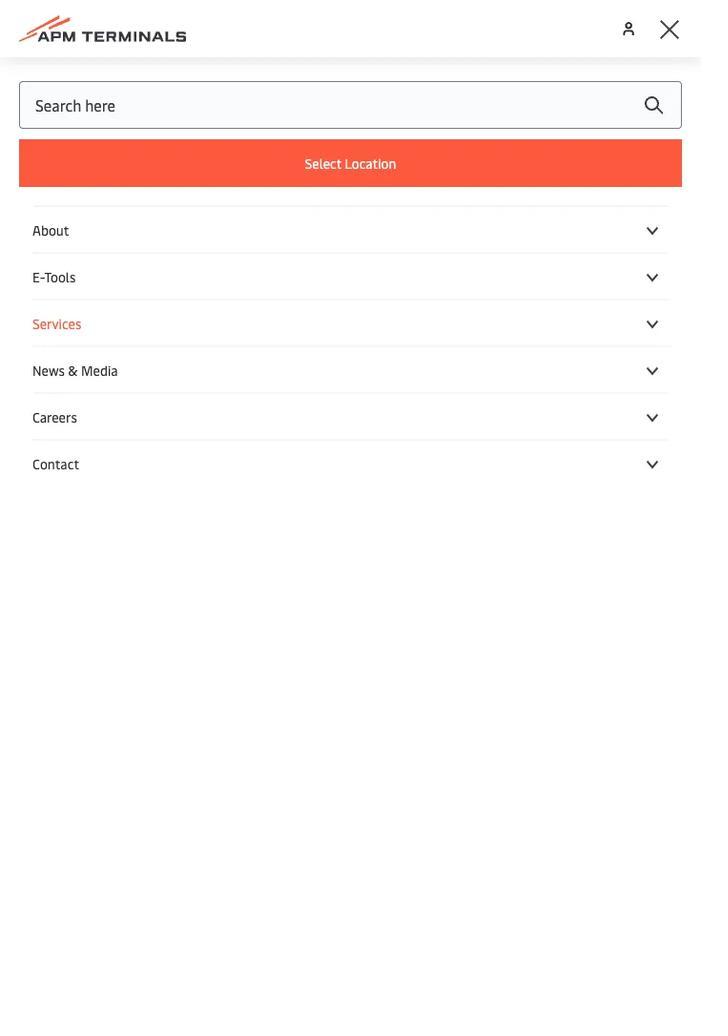 Task type: vqa. For each thing, say whether or not it's contained in the screenshot.
Los Angeles > Import Availability Results
no



Task type: describe. For each thing, give the bounding box(es) containing it.
global
[[45, 406, 84, 424]]

about
[[32, 220, 69, 239]]

e-
[[32, 267, 44, 285]]

1 horizontal spatial services
[[127, 458, 237, 499]]

news & media button
[[32, 361, 669, 379]]

reefer services apm terminals image
[[0, 57, 701, 401]]

< global home
[[35, 406, 123, 424]]

careers button
[[32, 407, 669, 426]]

select location button
[[19, 139, 682, 187]]

news
[[32, 361, 65, 379]]

e-tools
[[32, 267, 76, 285]]

select location
[[305, 154, 396, 172]]

careers
[[32, 407, 77, 426]]



Task type: locate. For each thing, give the bounding box(es) containing it.
1 vertical spatial services
[[127, 458, 237, 499]]

0 vertical spatial services
[[32, 314, 81, 332]]

Global search search field
[[19, 81, 682, 129]]

home
[[87, 406, 123, 424]]

e-tools button
[[32, 267, 669, 285]]

services button
[[32, 314, 669, 332]]

location
[[345, 154, 396, 172]]

global home link
[[45, 406, 123, 424]]

None submit
[[625, 81, 682, 129]]

contact button
[[32, 454, 669, 472]]

contact
[[32, 454, 79, 472]]

<
[[35, 406, 42, 424]]

services
[[32, 314, 81, 332], [127, 458, 237, 499]]

reefer
[[31, 458, 119, 499]]

about button
[[32, 220, 669, 239]]

select
[[305, 154, 342, 172]]

tools
[[44, 267, 76, 285]]

0 horizontal spatial services
[[32, 314, 81, 332]]

news & media
[[32, 361, 118, 379]]

&
[[68, 361, 78, 379]]

reefer services
[[31, 458, 237, 499]]

media
[[81, 361, 118, 379]]



